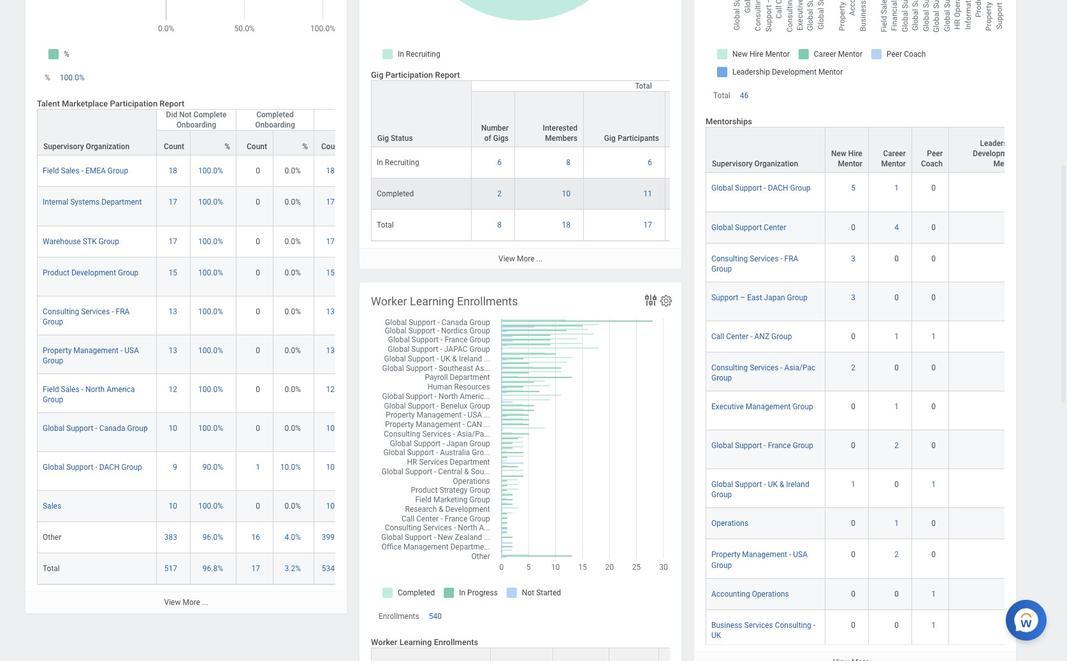 Task type: describe. For each thing, give the bounding box(es) containing it.
row inside worker learning enrollments element
[[371, 648, 734, 661]]

cell for 17
[[666, 210, 728, 241]]

consulting for 3
[[712, 254, 748, 263]]

view more ... link for talent marketplace participation report
[[26, 592, 347, 613]]

46
[[740, 91, 749, 100]]

0.0% for field sales - emea group
[[285, 167, 301, 176]]

2 button inside gig participation report element
[[497, 189, 504, 199]]

group inside the field sales - emea group link
[[108, 167, 128, 176]]

view more ... for talent marketplace participation report
[[164, 598, 208, 607]]

development for mentor
[[973, 149, 1018, 158]]

call center - anz group link
[[712, 330, 792, 341]]

leadership development mentor image for support – east japan group
[[954, 292, 1019, 303]]

6 for first '6' button from right
[[648, 158, 652, 167]]

8 leadership development mentor image from the top
[[954, 441, 1019, 451]]

0.0% for consulting services - fra group
[[285, 307, 301, 316]]

count button for 2nd count column header from the left
[[237, 131, 273, 155]]

3 count button from the left
[[314, 131, 347, 155]]

100.0% for product development group
[[198, 268, 223, 277]]

3 column header from the left
[[553, 648, 610, 661]]

1 count column header from the left
[[157, 110, 191, 156]]

- for 3 consulting services - fra group "link"
[[781, 254, 783, 263]]

east
[[747, 293, 762, 302]]

warehouse stk group
[[43, 237, 119, 246]]

0.0% for global support - canada group
[[285, 424, 301, 433]]

9 0.0% from the top
[[285, 502, 301, 511]]

global support - canada group
[[43, 424, 148, 433]]

1 % button from the left
[[191, 131, 236, 155]]

517
[[164, 565, 177, 573]]

4 button
[[895, 222, 901, 232]]

row containing did not complete onboarding
[[37, 109, 394, 156]]

399
[[322, 533, 335, 542]]

1 worker learning enrollments from the top
[[371, 294, 518, 308]]

- for consulting services - fra group "link" in the talent marketplace participation element
[[112, 307, 114, 316]]

north
[[85, 385, 105, 394]]

accounting
[[712, 590, 750, 598]]

support – east japan group
[[712, 293, 808, 302]]

total element for 517
[[43, 562, 60, 573]]

0 horizontal spatial %
[[45, 73, 50, 82]]

9
[[173, 463, 177, 472]]

100.0% button for warehouse stk group
[[198, 236, 225, 246]]

leadership development mentor image for call center - anz group
[[954, 331, 1019, 342]]

row containing operations
[[706, 508, 1062, 540]]

11 button
[[644, 189, 654, 199]]

leadership development mentor image for global support - uk & ireland group
[[954, 480, 1019, 490]]

534 button
[[322, 564, 337, 574]]

count for first count column header from the left
[[164, 142, 184, 151]]

group inside global support - france group link
[[793, 441, 814, 450]]

global for 10
[[43, 424, 64, 433]]

399 button
[[322, 533, 337, 543]]

17 inside gig participation report element
[[644, 221, 652, 230]]

4 column header from the left
[[610, 648, 659, 661]]

completed onboarding button
[[237, 110, 314, 130]]

members
[[545, 134, 578, 143]]

46 button
[[740, 90, 751, 101]]

new hire mentor
[[831, 149, 863, 169]]

property management - usa group link for 0
[[712, 548, 808, 570]]

100.0% for field sales - emea group
[[198, 167, 223, 176]]

mentorships
[[706, 117, 752, 126]]

number of gigs column header
[[472, 81, 515, 148]]

383 button
[[164, 533, 179, 543]]

0.0% button for warehouse stk group
[[285, 236, 303, 246]]

row containing consulting services - asia/pac group
[[706, 352, 1062, 391]]

report inside talent marketplace participation element
[[160, 99, 185, 108]]

property management - usa group link for 13
[[43, 344, 139, 365]]

0 horizontal spatial participation
[[110, 99, 158, 108]]

interested members button
[[515, 92, 583, 147]]

... for gig participation report
[[537, 255, 543, 263]]

view more ... link for gig participation report
[[360, 248, 682, 269]]

view more ... for gig participation report
[[499, 255, 543, 263]]

row containing executive management group
[[706, 391, 1062, 430]]

row containing business services consulting - uk
[[706, 610, 1062, 649]]

marketplace
[[62, 99, 108, 108]]

global support - france group
[[712, 441, 814, 450]]

supervisory for row containing leadership development mentor supervisory organization column header
[[712, 160, 753, 169]]

global support - dach group for 5
[[712, 184, 811, 193]]

3 count from the left
[[321, 142, 342, 151]]

row containing support – east japan group
[[706, 282, 1062, 321]]

row containing number of gigs
[[371, 81, 816, 148]]

0.0% button for consulting services - fra group
[[285, 306, 303, 317]]

emea
[[85, 167, 106, 176]]

peer coach button
[[912, 128, 949, 172]]

2 % button from the left
[[274, 131, 314, 155]]

usa for 13
[[124, 346, 139, 355]]

executive management group link
[[712, 400, 813, 411]]

1 horizontal spatial center
[[764, 223, 786, 232]]

field for field sales - emea group
[[43, 167, 59, 176]]

10 inside button
[[562, 189, 571, 198]]

4.0%
[[285, 533, 301, 542]]

internal systems department link
[[43, 195, 142, 207]]

gig status button
[[372, 81, 471, 147]]

consulting for 13
[[43, 307, 79, 316]]

product development group
[[43, 268, 139, 277]]

2 onboarding from the left
[[255, 121, 295, 130]]

gigs
[[493, 134, 509, 143]]

- inside business services consulting - uk
[[813, 621, 816, 630]]

global support center link
[[712, 220, 786, 232]]

total inside row
[[345, 121, 362, 130]]

more for gig participation report
[[517, 255, 535, 263]]

2 inside gig participation report element
[[497, 189, 502, 198]]

peer
[[927, 149, 943, 158]]

not
[[179, 111, 192, 119]]

8 button inside row
[[566, 158, 573, 168]]

11
[[644, 189, 652, 198]]

support for 0
[[735, 480, 762, 489]]

8 for leftmost 8 button
[[497, 221, 502, 230]]

- for the field sales - emea group link
[[81, 167, 83, 176]]

supervisory organization button for row containing leadership development mentor supervisory organization column header
[[706, 128, 825, 172]]

100.0% for property management - usa group
[[198, 346, 223, 355]]

gig participation report
[[371, 70, 460, 80]]

number of gigs
[[481, 124, 509, 143]]

executive
[[712, 402, 744, 411]]

10.0%
[[280, 463, 301, 472]]

coach
[[921, 160, 943, 169]]

status
[[391, 134, 413, 143]]

leadership development mentor image for global support - dach group
[[954, 183, 1019, 193]]

consulting services - fra group link for 13
[[43, 305, 130, 326]]

organization for 'supervisory organization' popup button associated with row containing leadership development mentor supervisory organization column header
[[755, 160, 798, 169]]

row containing global support - france group
[[706, 430, 1062, 469]]

100.0% button for field sales - north america group
[[198, 384, 225, 395]]

1 horizontal spatial total button
[[472, 81, 815, 91]]

business services consulting - uk link
[[712, 618, 816, 640]]

3 for consulting services - fra group
[[851, 254, 856, 263]]

sales for north
[[61, 385, 79, 394]]

90.0% button
[[203, 462, 225, 473]]

0.0% button for product development group
[[285, 267, 303, 278]]

supervisory organization column header for row containing leadership development mentor
[[706, 127, 826, 174]]

enrollments - click to sort/filter image
[[665, 659, 728, 661]]

management for 100.0%
[[74, 346, 119, 355]]

2 worker from the top
[[371, 638, 397, 647]]

number
[[481, 124, 509, 133]]

gig status
[[377, 134, 413, 143]]

2 vertical spatial sales
[[43, 502, 61, 511]]

0 vertical spatial learning
[[410, 294, 454, 308]]

peer coach column header
[[912, 127, 949, 174]]

career mentor
[[881, 149, 906, 169]]

2 12 button from the left
[[326, 384, 337, 395]]

complete
[[194, 111, 227, 119]]

services for 2
[[750, 363, 779, 372]]

property management - usa group for 13
[[43, 346, 139, 365]]

–
[[740, 293, 745, 302]]

leadership development mentor
[[973, 139, 1018, 169]]

100.0% for internal systems department
[[198, 198, 223, 207]]

consulting services - asia/pac group link
[[712, 361, 816, 382]]

0 horizontal spatial 18 button
[[169, 166, 179, 176]]

group inside executive management group link
[[793, 402, 813, 411]]

consulting services - fra group for 3
[[712, 254, 799, 273]]

0 horizontal spatial total button
[[314, 110, 393, 130]]

16
[[252, 533, 260, 542]]

global support center
[[712, 223, 786, 232]]

100.0% button for field sales - emea group
[[198, 166, 225, 176]]

career mentor button
[[869, 128, 912, 172]]

talent marketplace participation element
[[26, 0, 394, 613]]

row containing accounting operations
[[706, 579, 1062, 610]]

1 column header from the left
[[371, 648, 491, 661]]

services for 0
[[744, 621, 773, 630]]

asia/pac
[[785, 363, 816, 372]]

talent marketplace participation report
[[37, 99, 185, 108]]

383
[[164, 533, 177, 542]]

japan
[[764, 293, 785, 302]]

534
[[322, 565, 335, 573]]

- for field sales - north america group 'link'
[[81, 385, 83, 394]]

1 15 from the left
[[169, 268, 177, 277]]

96.0%
[[203, 533, 223, 542]]

america
[[107, 385, 135, 394]]

100.0% button for consulting services - fra group
[[198, 306, 225, 317]]

more for talent marketplace participation report
[[183, 598, 200, 607]]

global for 0
[[712, 223, 733, 232]]

warehouse
[[43, 237, 81, 246]]

10.0% button
[[280, 462, 303, 473]]

consulting services - asia/pac group
[[712, 363, 816, 382]]

new hire mentor button
[[826, 128, 868, 172]]

1 12 button from the left
[[169, 384, 179, 395]]

1 vertical spatial learning
[[400, 638, 432, 647]]

group up field sales - north america group 'link'
[[43, 356, 63, 365]]

other element
[[43, 531, 61, 542]]

group left "9" at the left bottom of page
[[121, 463, 142, 472]]

of
[[484, 134, 491, 143]]

0.0% for product development group
[[285, 268, 301, 277]]

accounting operations link
[[712, 587, 789, 598]]

gig for gig participation report
[[371, 70, 384, 80]]

support for 4
[[735, 223, 762, 232]]

participants
[[618, 134, 659, 143]]

in recruiting element
[[377, 156, 419, 167]]

completed onboarding
[[255, 111, 295, 130]]

talent
[[37, 99, 60, 108]]

group inside "global support - canada group" link
[[127, 424, 148, 433]]

interested
[[543, 124, 578, 133]]

4
[[895, 223, 899, 232]]

recruiting
[[385, 158, 419, 167]]

- for 13 property management - usa group link
[[120, 346, 123, 355]]

1 horizontal spatial participation
[[386, 70, 433, 80]]

540 button
[[429, 611, 444, 622]]

group inside product development group link
[[118, 268, 139, 277]]

row containing completed
[[371, 179, 816, 210]]

517 button
[[164, 564, 179, 574]]

did not complete onboarding
[[166, 111, 227, 130]]

group down product
[[43, 317, 63, 326]]

1 % column header from the left
[[191, 110, 237, 156]]

department
[[101, 198, 142, 207]]

career mentor column header
[[869, 127, 912, 174]]

call center - anz group
[[712, 332, 792, 341]]

96.8% button
[[203, 564, 225, 574]]

business
[[712, 621, 742, 630]]

row containing count
[[37, 110, 394, 156]]

row containing global support center
[[706, 212, 1062, 243]]

row containing global support - canada group
[[37, 413, 394, 452]]

100.0% for warehouse stk group
[[198, 237, 223, 246]]

2 horizontal spatial 18 button
[[562, 220, 573, 230]]

0.0% for field sales - north america group
[[285, 385, 301, 394]]

1 vertical spatial enrollments
[[379, 612, 419, 621]]

systems
[[70, 198, 100, 207]]

services for 3
[[750, 254, 779, 263]]

group inside consulting services - asia/pac group
[[712, 374, 732, 382]]

sales for emea
[[61, 167, 79, 176]]

property management - usa group for 0
[[712, 551, 808, 570]]

0.0% button for internal systems department
[[285, 197, 303, 207]]

100.0% button for product development group
[[198, 267, 225, 278]]

18 for leftmost 18 button
[[169, 167, 177, 176]]

in
[[377, 158, 383, 167]]

internal
[[43, 198, 68, 207]]

0 vertical spatial enrollments
[[457, 294, 518, 308]]

total element for 8
[[377, 218, 394, 230]]

executive management group
[[712, 402, 813, 411]]

global support - dach group for 9
[[43, 463, 142, 472]]

0.0% for warehouse stk group
[[285, 237, 301, 246]]

internal systems department
[[43, 198, 142, 207]]

2 15 from the left
[[326, 268, 335, 277]]

gig participation report element
[[360, 0, 816, 269]]

1 vertical spatial operations
[[752, 590, 789, 598]]

completed element
[[377, 187, 414, 198]]

dach for 9
[[99, 463, 120, 472]]

usa for 0
[[793, 551, 808, 559]]



Task type: vqa. For each thing, say whether or not it's contained in the screenshot.


Task type: locate. For each thing, give the bounding box(es) containing it.
10 button inside gig participation report element
[[562, 189, 573, 199]]

1 count button from the left
[[157, 131, 190, 155]]

services
[[750, 254, 779, 263], [81, 307, 110, 316], [750, 363, 779, 372], [744, 621, 773, 630]]

onboarding inside the 'did not complete onboarding'
[[176, 121, 216, 130]]

operations link
[[712, 517, 749, 528]]

total button
[[472, 81, 815, 91], [314, 110, 393, 130]]

1 mentor from the left
[[838, 160, 863, 169]]

% column header
[[191, 110, 237, 156], [274, 110, 314, 156]]

completed for completed onboarding
[[256, 111, 294, 119]]

interested members column header
[[515, 81, 584, 148]]

supervisory organization inside talent marketplace participation element
[[43, 142, 130, 151]]

3
[[851, 254, 856, 263], [851, 293, 856, 302]]

property down operations link
[[712, 551, 740, 559]]

services down product development group
[[81, 307, 110, 316]]

other
[[43, 533, 61, 542]]

group inside the field sales - north america group
[[43, 395, 63, 404]]

2 15 button from the left
[[326, 267, 337, 278]]

1 horizontal spatial count button
[[237, 131, 273, 155]]

total button up gig status
[[314, 110, 393, 130]]

0 horizontal spatial organization
[[86, 142, 130, 151]]

management inside row
[[746, 402, 791, 411]]

1 vertical spatial organization
[[755, 160, 798, 169]]

global support - dach group
[[712, 184, 811, 193], [43, 463, 142, 472]]

1 vertical spatial more
[[183, 598, 200, 607]]

3 0.0% from the top
[[285, 237, 301, 246]]

4 leadership development mentor image from the top
[[954, 292, 1019, 303]]

5
[[851, 184, 856, 193]]

0 vertical spatial supervisory organization
[[43, 142, 130, 151]]

support
[[735, 184, 762, 193], [735, 223, 762, 232], [712, 293, 739, 302], [66, 424, 93, 433], [735, 441, 762, 450], [66, 463, 93, 472], [735, 480, 762, 489]]

1 3 from the top
[[851, 254, 856, 263]]

total element
[[377, 218, 394, 230], [43, 562, 60, 573]]

field sales - north america group link
[[43, 383, 135, 404]]

6 for first '6' button from left
[[497, 158, 502, 167]]

count column header right complete at the left top
[[237, 110, 274, 156]]

global support - dach group up global support center link
[[712, 184, 811, 193]]

0 vertical spatial total button
[[472, 81, 815, 91]]

uk down business
[[712, 631, 721, 640]]

0 horizontal spatial 8 button
[[497, 220, 504, 230]]

view inside talent marketplace participation element
[[164, 598, 181, 607]]

supervisory organization up the field sales - emea group link
[[43, 142, 130, 151]]

uk left & on the right of page
[[768, 480, 778, 489]]

row containing leadership development mentor
[[706, 127, 1062, 174]]

consulting services - fra group inside talent marketplace participation element
[[43, 307, 130, 326]]

property management - usa group link up accounting operations link in the right of the page
[[712, 548, 808, 570]]

completed inside gig participation report element
[[377, 189, 414, 198]]

1 0.0% from the top
[[285, 167, 301, 176]]

fra down product development group
[[116, 307, 130, 316]]

uk inside the global support - uk & ireland group
[[768, 480, 778, 489]]

product
[[43, 268, 69, 277]]

1 vertical spatial supervisory organization
[[712, 160, 798, 169]]

consulting services - fra group down product development group
[[43, 307, 130, 326]]

8 button
[[566, 158, 573, 168], [497, 220, 504, 230]]

% button down complete at the left top
[[191, 131, 236, 155]]

consulting
[[712, 254, 748, 263], [43, 307, 79, 316], [712, 363, 748, 372], [775, 621, 812, 630]]

0 horizontal spatial property management - usa group link
[[43, 344, 139, 365]]

1 horizontal spatial 12
[[326, 385, 335, 394]]

hire
[[849, 149, 863, 158]]

property management - usa group up north at the bottom left of page
[[43, 346, 139, 365]]

9 0.0% button from the top
[[285, 501, 303, 512]]

group inside the global support - uk & ireland group
[[712, 491, 732, 499]]

1 horizontal spatial %
[[225, 142, 230, 151]]

field up internal
[[43, 167, 59, 176]]

6 button down the participants
[[648, 158, 654, 168]]

supervisory organization column header down mentorships
[[706, 127, 826, 174]]

4 0.0% from the top
[[285, 268, 301, 277]]

1 horizontal spatial ...
[[537, 255, 543, 263]]

configure and view chart data image
[[643, 292, 659, 308]]

row containing field sales - emea group
[[37, 156, 394, 187]]

leadership
[[980, 139, 1018, 148]]

supervisory organization column header inside talent marketplace participation element
[[37, 109, 157, 156]]

dach inside talent marketplace participation element
[[99, 463, 120, 472]]

0 horizontal spatial 8
[[497, 221, 502, 230]]

supervisory organization button down marketplace at the left top of page
[[38, 110, 156, 155]]

0 vertical spatial usa
[[124, 346, 139, 355]]

dach up global support center link
[[768, 184, 788, 193]]

leadership development mentor image for accounting operations
[[954, 589, 1019, 599]]

4.0% button
[[285, 533, 303, 543]]

support inside 'link'
[[712, 293, 739, 302]]

% down the completed onboarding popup button
[[302, 142, 308, 151]]

consulting for 2
[[712, 363, 748, 372]]

support for 90.0%
[[66, 463, 93, 472]]

- inside consulting services - asia/pac group
[[781, 363, 783, 372]]

3.2%
[[285, 565, 301, 573]]

gig left the participants
[[604, 134, 616, 143]]

consulting inside consulting services - asia/pac group
[[712, 363, 748, 372]]

consulting down "accounting operations"
[[775, 621, 812, 630]]

consulting services - fra group up support – east japan group 'link'
[[712, 254, 799, 273]]

... inside gig participation report element
[[537, 255, 543, 263]]

3 for support – east japan group
[[851, 293, 856, 302]]

supervisory organization column header for row containing did not complete onboarding
[[37, 109, 157, 156]]

6 button down 'gigs'
[[497, 158, 504, 168]]

0 horizontal spatial uk
[[712, 631, 721, 640]]

row containing global support - uk & ireland group
[[706, 469, 1062, 508]]

france
[[768, 441, 791, 450]]

support – east japan group link
[[712, 291, 808, 302]]

12 for 1st 12 button from left
[[169, 385, 177, 394]]

0 vertical spatial property management - usa group link
[[43, 344, 139, 365]]

2 column header from the left
[[491, 648, 553, 661]]

sales left emea
[[61, 167, 79, 176]]

18 button
[[169, 166, 179, 176], [326, 166, 337, 176], [562, 220, 573, 230]]

mentor inside leadership development mentor
[[994, 160, 1018, 169]]

field sales - emea group
[[43, 167, 128, 176]]

services down global support center
[[750, 254, 779, 263]]

5 leadership development mentor image from the top
[[954, 331, 1019, 342]]

stk
[[83, 237, 97, 246]]

1 count from the left
[[164, 142, 184, 151]]

12 for second 12 button from left
[[326, 385, 335, 394]]

100.0% button for internal systems department
[[198, 197, 225, 207]]

5 0.0% from the top
[[285, 307, 301, 316]]

management down consulting services - asia/pac group
[[746, 402, 791, 411]]

development down leadership
[[973, 149, 1018, 158]]

total element down other
[[43, 562, 60, 573]]

-
[[81, 167, 83, 176], [764, 184, 766, 193], [781, 254, 783, 263], [112, 307, 114, 316], [751, 332, 753, 341], [120, 346, 123, 355], [781, 363, 783, 372], [81, 385, 83, 394], [95, 424, 97, 433], [764, 441, 766, 450], [95, 463, 97, 472], [764, 480, 766, 489], [789, 551, 791, 559], [813, 621, 816, 630]]

1 horizontal spatial % button
[[274, 131, 314, 155]]

1 horizontal spatial onboarding
[[255, 121, 295, 130]]

configure worker learning enrollments image
[[659, 294, 673, 308]]

2 worker learning enrollments from the top
[[371, 638, 478, 647]]

0.0% button
[[285, 166, 303, 176], [285, 197, 303, 207], [285, 236, 303, 246], [285, 267, 303, 278], [285, 306, 303, 317], [285, 345, 303, 356], [285, 384, 303, 395], [285, 423, 303, 434], [285, 501, 303, 512]]

1 horizontal spatial count
[[247, 142, 267, 151]]

0 horizontal spatial % button
[[191, 131, 236, 155]]

field sales - north america group
[[43, 385, 135, 404]]

18 inside gig participation report element
[[562, 221, 571, 230]]

total element inside talent marketplace participation element
[[43, 562, 60, 573]]

2 horizontal spatial %
[[302, 142, 308, 151]]

view inside gig participation report element
[[499, 255, 515, 263]]

property for 0
[[712, 551, 740, 559]]

ireland
[[786, 480, 810, 489]]

3 leadership development mentor image from the top
[[954, 253, 1019, 264]]

group inside call center - anz group link
[[771, 332, 792, 341]]

call
[[712, 332, 724, 341]]

participation right marketplace at the left top of page
[[110, 99, 158, 108]]

1 vertical spatial 8 button
[[497, 220, 504, 230]]

number of gigs button
[[472, 92, 515, 147]]

consulting inside talent marketplace participation element
[[43, 307, 79, 316]]

1 vertical spatial consulting services - fra group
[[43, 307, 130, 326]]

6 0.0% button from the top
[[285, 345, 303, 356]]

did
[[166, 111, 177, 119]]

0 horizontal spatial property
[[43, 346, 72, 355]]

3 0.0% button from the top
[[285, 236, 303, 246]]

report up "did"
[[160, 99, 185, 108]]

%
[[45, 73, 50, 82], [225, 142, 230, 151], [302, 142, 308, 151]]

96.0% button
[[203, 533, 225, 543]]

1 horizontal spatial consulting services - fra group link
[[712, 252, 799, 273]]

12 leadership development mentor image from the top
[[954, 589, 1019, 599]]

1 vertical spatial consulting services - fra group link
[[43, 305, 130, 326]]

global for 1
[[712, 480, 733, 489]]

0.0% button for field sales - emea group
[[285, 166, 303, 176]]

global support - uk & ireland group
[[712, 480, 810, 499]]

mentor for hire
[[838, 160, 863, 169]]

group right emea
[[108, 167, 128, 176]]

mentor down leadership
[[994, 160, 1018, 169]]

view more ...
[[499, 255, 543, 263], [164, 598, 208, 607]]

gig
[[371, 70, 384, 80], [377, 134, 389, 143], [604, 134, 616, 143]]

mentor inside new hire mentor
[[838, 160, 863, 169]]

column header
[[371, 648, 491, 661], [491, 648, 553, 661], [553, 648, 610, 661], [610, 648, 659, 661]]

1 horizontal spatial dach
[[768, 184, 788, 193]]

leadership development mentor image for consulting services - asia/pac group
[[954, 363, 1019, 373]]

1 vertical spatial development
[[71, 268, 116, 277]]

gig participants button
[[584, 92, 665, 147]]

organization
[[86, 142, 130, 151], [755, 160, 798, 169]]

gig left the status
[[377, 134, 389, 143]]

2 % column header from the left
[[274, 110, 314, 156]]

1 field from the top
[[43, 167, 59, 176]]

supervisory organization column header
[[37, 109, 157, 156], [706, 127, 826, 174]]

leadership development mentor image for property management - usa group
[[954, 550, 1019, 560]]

participation
[[386, 70, 433, 80], [110, 99, 158, 108]]

6 down the participants
[[648, 158, 652, 167]]

services for 13
[[81, 307, 110, 316]]

16 button
[[252, 533, 262, 543]]

- for call center - anz group link
[[751, 332, 753, 341]]

field for field sales - north america group
[[43, 385, 59, 394]]

1 vertical spatial view
[[164, 598, 181, 607]]

support inside the global support - uk & ireland group
[[735, 480, 762, 489]]

1 horizontal spatial completed
[[377, 189, 414, 198]]

% down complete at the left top
[[225, 142, 230, 151]]

18 for 18 button to the middle
[[326, 167, 335, 176]]

more inside gig participation report element
[[517, 255, 535, 263]]

group down warehouse stk group
[[118, 268, 139, 277]]

2 0.0% button from the top
[[285, 197, 303, 207]]

0 horizontal spatial supervisory organization
[[43, 142, 130, 151]]

supervisory
[[43, 142, 84, 151], [712, 160, 753, 169]]

leadership development mentor image for operations
[[954, 519, 1019, 529]]

supervisory organization for row containing did not complete onboarding
[[43, 142, 130, 151]]

product development group link
[[43, 266, 139, 277]]

17
[[169, 198, 177, 207], [326, 198, 335, 207], [644, 221, 652, 230], [169, 237, 177, 246], [326, 237, 335, 246], [252, 565, 260, 573]]

0 vertical spatial view more ... link
[[360, 248, 682, 269]]

field left north at the bottom left of page
[[43, 385, 59, 394]]

development down stk
[[71, 268, 116, 277]]

supervisory down mentorships
[[712, 160, 753, 169]]

report up gig status popup button
[[435, 70, 460, 80]]

field sales - emea group link
[[43, 164, 128, 176]]

8
[[566, 158, 571, 167], [497, 221, 502, 230]]

0 horizontal spatial 6 button
[[497, 158, 504, 168]]

15
[[169, 268, 177, 277], [326, 268, 335, 277]]

% for 2nd % "column header" from right
[[225, 142, 230, 151]]

0 horizontal spatial report
[[160, 99, 185, 108]]

2 6 from the left
[[648, 158, 652, 167]]

leadership development mentor image for consulting services - fra group
[[954, 253, 1019, 264]]

group
[[108, 167, 128, 176], [790, 184, 811, 193], [99, 237, 119, 246], [712, 264, 732, 273], [118, 268, 139, 277], [787, 293, 808, 302], [43, 317, 63, 326], [771, 332, 792, 341], [43, 356, 63, 365], [712, 374, 732, 382], [43, 395, 63, 404], [793, 402, 813, 411], [127, 424, 148, 433], [793, 441, 814, 450], [121, 463, 142, 472], [712, 491, 732, 499], [712, 561, 732, 570]]

2 horizontal spatial count button
[[314, 131, 347, 155]]

row containing warehouse stk group
[[37, 226, 394, 257]]

group right france
[[793, 441, 814, 450]]

gig for gig participants
[[604, 134, 616, 143]]

2 3 from the top
[[851, 293, 856, 302]]

100.0% button
[[60, 73, 87, 83], [198, 166, 225, 176], [198, 197, 225, 207], [198, 236, 225, 246], [198, 267, 225, 278], [198, 306, 225, 317], [198, 345, 225, 356], [198, 384, 225, 395], [198, 423, 225, 434], [198, 501, 225, 512]]

supervisory organization button for supervisory organization column header in talent marketplace participation element
[[38, 110, 156, 155]]

1 horizontal spatial development
[[973, 149, 1018, 158]]

organization inside talent marketplace participation element
[[86, 142, 130, 151]]

mentor inside column header
[[881, 160, 906, 169]]

leadership development mentor image
[[954, 183, 1019, 193], [954, 222, 1019, 232], [954, 253, 1019, 264], [954, 292, 1019, 303], [954, 331, 1019, 342], [954, 363, 1019, 373], [954, 402, 1019, 412], [954, 441, 1019, 451], [954, 480, 1019, 490], [954, 519, 1019, 529], [954, 550, 1019, 560], [954, 589, 1019, 599], [954, 620, 1019, 630]]

row containing other
[[37, 522, 394, 554]]

7 0.0% from the top
[[285, 385, 301, 394]]

8 0.0% from the top
[[285, 424, 301, 433]]

3 mentor from the left
[[994, 160, 1018, 169]]

row containing internal systems department
[[37, 187, 394, 226]]

row containing call center - anz group
[[706, 321, 1062, 352]]

mentor down hire
[[838, 160, 863, 169]]

group up support – east japan group 'link'
[[712, 264, 732, 273]]

13 button
[[169, 306, 179, 317], [326, 306, 337, 317], [169, 345, 179, 356], [326, 345, 337, 356]]

2 12 from the left
[[326, 385, 335, 394]]

group right stk
[[99, 237, 119, 246]]

1 inside talent marketplace participation element
[[256, 463, 260, 472]]

2 cell from the top
[[666, 179, 728, 210]]

supervisory organization column header down marketplace at the left top of page
[[37, 109, 157, 156]]

- for property management - usa group link related to 0
[[789, 551, 791, 559]]

services right business
[[744, 621, 773, 630]]

consulting services - fra group for 13
[[43, 307, 130, 326]]

management for 2
[[742, 551, 787, 559]]

row containing in recruiting
[[371, 147, 816, 179]]

sales left north at the bottom left of page
[[61, 385, 79, 394]]

in recruiting
[[377, 158, 419, 167]]

0 vertical spatial global support - dach group
[[712, 184, 811, 193]]

property management - usa group link up north at the bottom left of page
[[43, 344, 139, 365]]

gig participants
[[604, 134, 659, 143]]

0 horizontal spatial 12
[[169, 385, 177, 394]]

7 0.0% button from the top
[[285, 384, 303, 395]]

did not complete onboarding button
[[157, 110, 236, 130]]

5 button
[[851, 183, 858, 193]]

consulting services - fra group link inside talent marketplace participation element
[[43, 305, 130, 326]]

management inside talent marketplace participation element
[[74, 346, 119, 355]]

global support - dach group inside talent marketplace participation element
[[43, 463, 142, 472]]

0.0% button for global support - canada group
[[285, 423, 303, 434]]

0 vertical spatial report
[[435, 70, 460, 80]]

2 count column header from the left
[[237, 110, 274, 156]]

operations up business services consulting - uk link
[[752, 590, 789, 598]]

uk inside business services consulting - uk
[[712, 631, 721, 640]]

1 horizontal spatial 18
[[326, 167, 335, 176]]

1 vertical spatial supervisory
[[712, 160, 753, 169]]

96.8%
[[203, 565, 223, 573]]

worker learning enrollments element
[[360, 282, 734, 661]]

0 horizontal spatial property management - usa group
[[43, 346, 139, 365]]

property up field sales - north america group 'link'
[[43, 346, 72, 355]]

group down asia/pac
[[793, 402, 813, 411]]

1 vertical spatial report
[[160, 99, 185, 108]]

worker learning enrollments
[[371, 294, 518, 308], [371, 638, 478, 647]]

0 horizontal spatial consulting services - fra group link
[[43, 305, 130, 326]]

count column header
[[157, 110, 191, 156], [237, 110, 274, 156]]

group up "global support - canada group" link
[[43, 395, 63, 404]]

services inside business services consulting - uk
[[744, 621, 773, 630]]

0 vertical spatial consulting services - fra group
[[712, 254, 799, 273]]

fra for 13
[[116, 307, 130, 316]]

1 worker from the top
[[371, 294, 407, 308]]

1 cell from the top
[[666, 147, 728, 179]]

more
[[517, 255, 535, 263], [183, 598, 200, 607]]

management up north at the bottom left of page
[[74, 346, 119, 355]]

mentor
[[838, 160, 863, 169], [881, 160, 906, 169], [994, 160, 1018, 169]]

9 leadership development mentor image from the top
[[954, 480, 1019, 490]]

1 horizontal spatial view more ...
[[499, 255, 543, 263]]

- inside the field sales - north america group
[[81, 385, 83, 394]]

2 field from the top
[[43, 385, 59, 394]]

dach down canada
[[99, 463, 120, 472]]

row containing product development group
[[37, 257, 394, 296]]

1 vertical spatial 3
[[851, 293, 856, 302]]

1 vertical spatial total element
[[43, 562, 60, 573]]

services inside talent marketplace participation element
[[81, 307, 110, 316]]

2 leadership development mentor image from the top
[[954, 222, 1019, 232]]

services down anz
[[750, 363, 779, 372]]

property for 13
[[43, 346, 72, 355]]

view for gig participation report
[[499, 255, 515, 263]]

&
[[780, 480, 784, 489]]

% button down completed onboarding
[[274, 131, 314, 155]]

6 0.0% from the top
[[285, 346, 301, 355]]

8 inside row
[[566, 158, 571, 167]]

group inside warehouse stk group link
[[99, 237, 119, 246]]

1 vertical spatial worker learning enrollments
[[371, 638, 478, 647]]

% for 1st % "column header" from the right
[[302, 142, 308, 151]]

supervisory for supervisory organization column header in talent marketplace participation element
[[43, 142, 84, 151]]

0 horizontal spatial 15
[[169, 268, 177, 277]]

1
[[895, 184, 899, 193], [895, 332, 899, 341], [932, 332, 936, 341], [895, 402, 899, 411], [256, 463, 260, 472], [851, 480, 856, 489], [932, 480, 936, 489], [895, 519, 899, 528], [932, 590, 936, 598], [932, 621, 936, 630]]

group right canada
[[127, 424, 148, 433]]

1 0.0% button from the top
[[285, 166, 303, 176]]

mentor down career
[[881, 160, 906, 169]]

support for 1
[[735, 184, 762, 193]]

group up executive
[[712, 374, 732, 382]]

global
[[712, 184, 733, 193], [712, 223, 733, 232], [43, 424, 64, 433], [712, 441, 733, 450], [43, 463, 64, 472], [712, 480, 733, 489]]

development inside talent marketplace participation element
[[71, 268, 116, 277]]

0 horizontal spatial operations
[[712, 519, 749, 528]]

support for 100.0%
[[66, 424, 93, 433]]

- for global support - uk & ireland group link
[[764, 480, 766, 489]]

supervisory up the field sales - emea group link
[[43, 142, 84, 151]]

view more ... inside talent marketplace participation element
[[164, 598, 208, 607]]

completed for completed element
[[377, 189, 414, 198]]

consulting services - fra group link down product development group
[[43, 305, 130, 326]]

career
[[883, 149, 906, 158]]

consulting services - fra group link up support – east japan group 'link'
[[712, 252, 799, 273]]

fra inside talent marketplace participation element
[[116, 307, 130, 316]]

consulting down product
[[43, 307, 79, 316]]

leadership development mentor image for executive management group
[[954, 402, 1019, 412]]

0 vertical spatial property
[[43, 346, 72, 355]]

global inside the global support - uk & ireland group
[[712, 480, 733, 489]]

- inside the global support - uk & ireland group
[[764, 480, 766, 489]]

- for consulting services - asia/pac group link
[[781, 363, 783, 372]]

total element inside gig participation report element
[[377, 218, 394, 230]]

row containing field sales - north america group
[[37, 374, 394, 413]]

fra for 3
[[785, 254, 799, 263]]

1 horizontal spatial 8
[[566, 158, 571, 167]]

1 vertical spatial usa
[[793, 551, 808, 559]]

total element down completed element
[[377, 218, 394, 230]]

0 vertical spatial dach
[[768, 184, 788, 193]]

consulting down call
[[712, 363, 748, 372]]

1 horizontal spatial consulting services - fra group
[[712, 254, 799, 273]]

1 12 from the left
[[169, 385, 177, 394]]

sales up other element
[[43, 502, 61, 511]]

13 leadership development mentor image from the top
[[954, 620, 1019, 630]]

property management - usa group link
[[43, 344, 139, 365], [712, 548, 808, 570]]

100.0%
[[60, 73, 85, 82], [198, 167, 223, 176], [198, 198, 223, 207], [198, 237, 223, 246], [198, 268, 223, 277], [198, 307, 223, 316], [198, 346, 223, 355], [198, 385, 223, 394], [198, 424, 223, 433], [198, 502, 223, 511]]

0.0% for property management - usa group
[[285, 346, 301, 355]]

8 for 8 button within row
[[566, 158, 571, 167]]

property management - usa group inside talent marketplace participation element
[[43, 346, 139, 365]]

new
[[831, 149, 847, 158]]

view
[[499, 255, 515, 263], [164, 598, 181, 607]]

1 horizontal spatial mentor
[[881, 160, 906, 169]]

0.0% button for property management - usa group
[[285, 345, 303, 356]]

2 0.0% from the top
[[285, 198, 301, 207]]

1 horizontal spatial total element
[[377, 218, 394, 230]]

0 vertical spatial uk
[[768, 480, 778, 489]]

participation up gig status popup button
[[386, 70, 433, 80]]

management up accounting operations link in the right of the page
[[742, 551, 787, 559]]

consulting services - fra group
[[712, 254, 799, 273], [43, 307, 130, 326]]

1 horizontal spatial view
[[499, 255, 515, 263]]

consulting down global support center
[[712, 254, 748, 263]]

1 6 button from the left
[[497, 158, 504, 168]]

- for global support - dach group link related to 9
[[95, 463, 97, 472]]

1 6 from the left
[[497, 158, 502, 167]]

field
[[43, 167, 59, 176], [43, 385, 59, 394]]

0 horizontal spatial center
[[726, 332, 749, 341]]

global for 9
[[43, 463, 64, 472]]

mentor for development
[[994, 160, 1018, 169]]

8 0.0% button from the top
[[285, 423, 303, 434]]

usa
[[124, 346, 139, 355], [793, 551, 808, 559]]

6 leadership development mentor image from the top
[[954, 363, 1019, 373]]

supervisory inside talent marketplace participation element
[[43, 142, 84, 151]]

property management - usa group up accounting operations link in the right of the page
[[712, 551, 808, 570]]

4 0.0% button from the top
[[285, 267, 303, 278]]

0 horizontal spatial development
[[71, 268, 116, 277]]

group up operations link
[[712, 491, 732, 499]]

group right anz
[[771, 332, 792, 341]]

gig participants column header
[[584, 81, 666, 148]]

global support - dach group down global support - canada group
[[43, 463, 142, 472]]

0 horizontal spatial % column header
[[191, 110, 237, 156]]

fra up the japan on the right of page
[[785, 254, 799, 263]]

0 horizontal spatial fra
[[116, 307, 130, 316]]

0 horizontal spatial consulting services - fra group
[[43, 307, 130, 326]]

% up talent
[[45, 73, 50, 82]]

total button up gig participants popup button
[[472, 81, 815, 91]]

group up accounting
[[712, 561, 732, 570]]

1 leadership development mentor image from the top
[[954, 183, 1019, 193]]

management for 1
[[746, 402, 791, 411]]

7 leadership development mentor image from the top
[[954, 402, 1019, 412]]

2 6 button from the left
[[648, 158, 654, 168]]

supervisory organization button
[[38, 110, 156, 155], [706, 128, 825, 172]]

2 vertical spatial enrollments
[[434, 638, 478, 647]]

5 0.0% button from the top
[[285, 306, 303, 317]]

0 vertical spatial consulting services - fra group link
[[712, 252, 799, 273]]

1 horizontal spatial 18 button
[[326, 166, 337, 176]]

3 inside row
[[851, 293, 856, 302]]

6 down 'gigs'
[[497, 158, 502, 167]]

sales link
[[43, 500, 61, 511]]

2 3 button from the top
[[851, 292, 858, 303]]

global support - uk & ireland group link
[[712, 478, 810, 499]]

leadership development mentor image for business services consulting - uk
[[954, 620, 1019, 630]]

usa inside talent marketplace participation element
[[124, 346, 139, 355]]

1 horizontal spatial property management - usa group
[[712, 551, 808, 570]]

3 cell from the top
[[666, 210, 728, 241]]

0 horizontal spatial global support - dach group link
[[43, 461, 142, 472]]

0 horizontal spatial mentor
[[838, 160, 863, 169]]

0
[[256, 167, 260, 176], [932, 184, 936, 193], [256, 198, 260, 207], [851, 223, 856, 232], [932, 223, 936, 232], [256, 237, 260, 246], [895, 254, 899, 263], [932, 254, 936, 263], [256, 268, 260, 277], [895, 293, 899, 302], [932, 293, 936, 302], [256, 307, 260, 316], [851, 332, 856, 341], [256, 346, 260, 355], [895, 363, 899, 372], [932, 363, 936, 372], [256, 385, 260, 394], [851, 402, 856, 411], [932, 402, 936, 411], [256, 424, 260, 433], [851, 441, 856, 450], [932, 441, 936, 450], [895, 480, 899, 489], [256, 502, 260, 511], [851, 519, 856, 528], [932, 519, 936, 528], [851, 551, 856, 559], [932, 551, 936, 559], [851, 590, 856, 598], [895, 590, 899, 598], [851, 621, 856, 630], [895, 621, 899, 630]]

3 button for consulting services - fra group
[[851, 253, 858, 264]]

development inside popup button
[[973, 149, 1018, 158]]

view more ... link inside gig participation report element
[[360, 248, 682, 269]]

0 vertical spatial 8 button
[[566, 158, 573, 168]]

10 leadership development mentor image from the top
[[954, 519, 1019, 529]]

peer coach
[[921, 149, 943, 169]]

0 horizontal spatial count button
[[157, 131, 190, 155]]

0 vertical spatial organization
[[86, 142, 130, 151]]

1 vertical spatial participation
[[110, 99, 158, 108]]

group right the japan on the right of page
[[787, 293, 808, 302]]

report
[[435, 70, 460, 80], [160, 99, 185, 108]]

1 vertical spatial global support - dach group link
[[43, 461, 142, 472]]

global support - dach group link down global support - canada group
[[43, 461, 142, 472]]

count column header left complete at the left top
[[157, 110, 191, 156]]

report inside gig participation report element
[[435, 70, 460, 80]]

0 vertical spatial development
[[973, 149, 1018, 158]]

row
[[371, 80, 816, 148], [371, 81, 816, 148], [37, 109, 394, 156], [37, 110, 394, 156], [706, 127, 1062, 174], [371, 147, 816, 179], [37, 156, 394, 187], [706, 173, 1062, 212], [371, 179, 816, 210], [37, 187, 394, 226], [371, 210, 816, 241], [706, 212, 1062, 243], [37, 226, 394, 257], [706, 243, 1062, 282], [37, 257, 394, 296], [706, 282, 1062, 321], [37, 296, 394, 335], [706, 321, 1062, 352], [37, 335, 394, 374], [706, 352, 1062, 391], [37, 374, 394, 413], [706, 391, 1062, 430], [37, 413, 394, 452], [706, 430, 1062, 469], [37, 452, 394, 491], [706, 469, 1062, 508], [37, 491, 394, 522], [706, 508, 1062, 540], [37, 522, 394, 554], [706, 540, 1062, 579], [37, 554, 394, 585], [706, 579, 1062, 610], [706, 610, 1062, 649], [371, 648, 734, 661]]

count for 2nd count column header from the left
[[247, 142, 267, 151]]

operations down the global support - uk & ireland group
[[712, 519, 749, 528]]

0 vertical spatial 3 button
[[851, 253, 858, 264]]

global support - dach group link up global support center link
[[712, 181, 811, 193]]

1 vertical spatial sales
[[61, 385, 79, 394]]

1 horizontal spatial % column header
[[274, 110, 314, 156]]

consulting inside business services consulting - uk
[[775, 621, 812, 630]]

0 vertical spatial center
[[764, 223, 786, 232]]

view more ... inside gig participation report element
[[499, 255, 543, 263]]

1 15 button from the left
[[169, 267, 179, 278]]

more inside talent marketplace participation element
[[183, 598, 200, 607]]

group inside support – east japan group 'link'
[[787, 293, 808, 302]]

1 vertical spatial completed
[[377, 189, 414, 198]]

sales inside the field sales - north america group
[[61, 385, 79, 394]]

1 horizontal spatial 12 button
[[326, 384, 337, 395]]

cell for 6
[[666, 147, 728, 179]]

gig inside row
[[604, 134, 616, 143]]

supervisory organization down mentorships
[[712, 160, 798, 169]]

0 horizontal spatial global support - dach group
[[43, 463, 142, 472]]

global for 5
[[712, 184, 733, 193]]

1 horizontal spatial 6 button
[[648, 158, 654, 168]]

gig for gig status
[[377, 134, 389, 143]]

1 vertical spatial property management - usa group
[[712, 551, 808, 570]]

field inside the field sales - north america group
[[43, 385, 59, 394]]

- for global support - france group link
[[764, 441, 766, 450]]

... inside talent marketplace participation element
[[202, 598, 208, 607]]

cell
[[666, 147, 728, 179], [666, 179, 728, 210], [666, 210, 728, 241]]

services inside consulting services - asia/pac group
[[750, 363, 779, 372]]

0 vertical spatial ...
[[537, 255, 543, 263]]

leadership development mentor image for global support center
[[954, 222, 1019, 232]]

2 count from the left
[[247, 142, 267, 151]]

0 horizontal spatial count column header
[[157, 110, 191, 156]]

100.0% button for global support - canada group
[[198, 423, 225, 434]]

1 vertical spatial property management - usa group link
[[712, 548, 808, 570]]

1 onboarding from the left
[[176, 121, 216, 130]]

property inside talent marketplace participation element
[[43, 346, 72, 355]]

new hire mentor column header
[[826, 127, 869, 174]]

0 vertical spatial fra
[[785, 254, 799, 263]]

11 leadership development mentor image from the top
[[954, 550, 1019, 560]]

2 mentor from the left
[[881, 160, 906, 169]]

12 button
[[169, 384, 179, 395], [326, 384, 337, 395]]

1 vertical spatial center
[[726, 332, 749, 341]]

supervisory organization button down mentorships
[[706, 128, 825, 172]]

count button for first count column header from the left
[[157, 131, 190, 155]]

gig up gig status popup button
[[371, 70, 384, 80]]

1 horizontal spatial supervisory organization button
[[706, 128, 825, 172]]

2 count button from the left
[[237, 131, 273, 155]]

0 horizontal spatial view more ...
[[164, 598, 208, 607]]

completed inside completed onboarding
[[256, 111, 294, 119]]

gig status column header
[[371, 80, 472, 148]]

view for talent marketplace participation report
[[164, 598, 181, 607]]

1 horizontal spatial organization
[[755, 160, 798, 169]]

1 3 button from the top
[[851, 253, 858, 264]]

row containing sales
[[37, 491, 394, 522]]

group left "5"
[[790, 184, 811, 193]]

100.0% for field sales - north america group
[[198, 385, 223, 394]]

10
[[562, 189, 571, 198], [169, 424, 177, 433], [326, 424, 335, 433], [326, 463, 335, 472], [169, 502, 177, 511], [326, 502, 335, 511]]

leadership development mentor button
[[949, 128, 1024, 172]]

18
[[169, 167, 177, 176], [326, 167, 335, 176], [562, 221, 571, 230]]

organization for supervisory organization column header in talent marketplace participation element 'supervisory organization' popup button
[[86, 142, 130, 151]]

1 horizontal spatial count column header
[[237, 110, 274, 156]]

global support - dach group link for 9
[[43, 461, 142, 472]]



